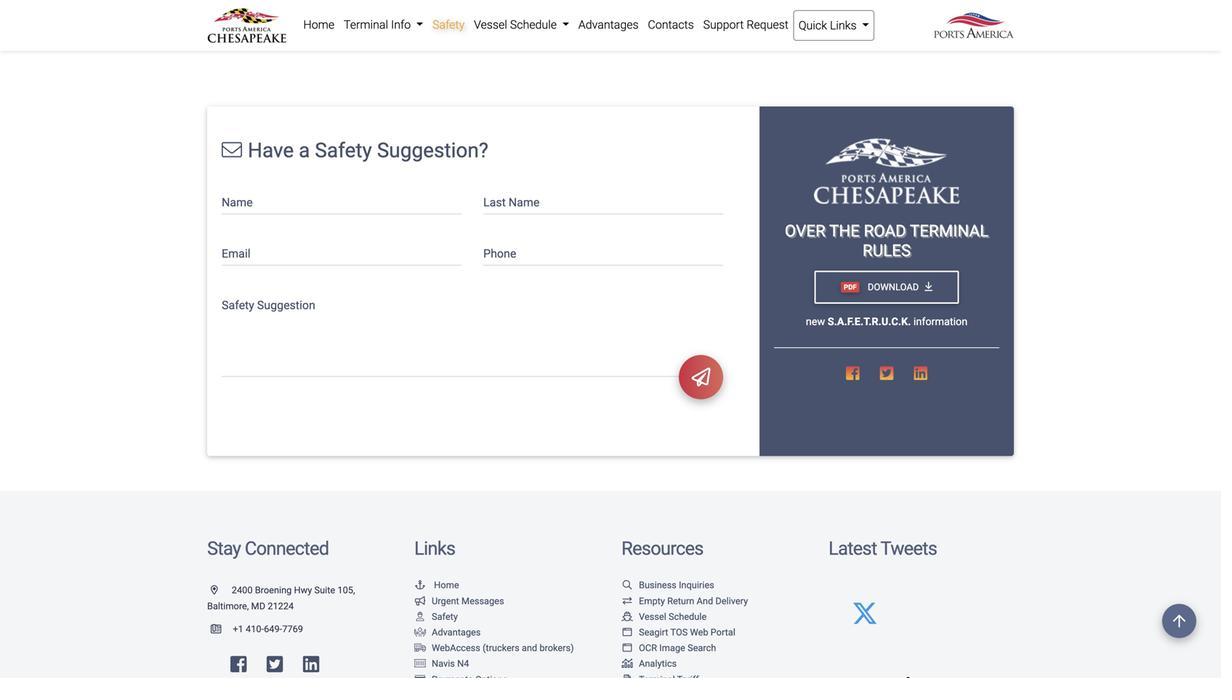 Task type: vqa. For each thing, say whether or not it's contained in the screenshot.
right video image
no



Task type: locate. For each thing, give the bounding box(es) containing it.
nmsa inside nmsa - longshore safety video #6 - swinging load
[[207, 4, 240, 18]]

0 vertical spatial safety link
[[428, 10, 469, 39]]

safety link for urgent messages link
[[414, 611, 458, 622]]

7769
[[282, 624, 303, 635]]

1 browser image from the top
[[622, 628, 633, 637]]

0 horizontal spatial nmsa
[[207, 4, 240, 18]]

safety link right info
[[428, 10, 469, 39]]

1 vertical spatial links
[[414, 538, 455, 560]]

1 horizontal spatial video
[[617, 4, 645, 18]]

safety inside nmsa - longshore safety video #6 - swinging load
[[306, 4, 338, 18]]

email
[[222, 247, 250, 261]]

browser image inside ocr image search link
[[622, 643, 633, 653]]

0 horizontal spatial home link
[[299, 10, 339, 39]]

advantages down nmsa - longshore safety video #7 - forklift
[[578, 18, 639, 32]]

1 horizontal spatial longshore
[[525, 4, 579, 18]]

3 - from the left
[[519, 4, 522, 18]]

0 horizontal spatial name
[[222, 196, 253, 209]]

links up anchor "image"
[[414, 538, 455, 560]]

-
[[242, 4, 246, 18], [389, 4, 392, 18], [519, 4, 522, 18], [665, 4, 668, 18]]

delivery
[[716, 596, 748, 606]]

Last Name text field
[[483, 186, 723, 214]]

twitter square image
[[880, 366, 894, 381], [267, 655, 283, 674]]

home inside "link"
[[303, 18, 334, 32]]

0 vertical spatial vessel
[[474, 18, 507, 32]]

0 horizontal spatial vessel
[[474, 18, 507, 32]]

s.a.f.e.t.r.u.c.k.
[[828, 316, 911, 328]]

1 vertical spatial advantages link
[[414, 627, 481, 638]]

1 horizontal spatial vessel schedule link
[[622, 611, 707, 622]]

name up email
[[222, 196, 253, 209]]

1 horizontal spatial name
[[509, 196, 540, 209]]

ship image
[[622, 612, 633, 621]]

file invoice image
[[622, 675, 633, 678]]

terminal
[[910, 221, 989, 241]]

0 vertical spatial vessel schedule
[[474, 18, 560, 32]]

1 vertical spatial vessel schedule
[[639, 611, 707, 622]]

linkedin image
[[914, 366, 928, 381]]

download
[[865, 282, 919, 293]]

credit card image
[[414, 675, 426, 678]]

urgent
[[432, 596, 459, 606]]

connected
[[245, 538, 329, 560]]

contacts
[[648, 18, 694, 32]]

1 vertical spatial twitter square image
[[267, 655, 283, 674]]

0 horizontal spatial links
[[414, 538, 455, 560]]

1 vertical spatial home link
[[414, 580, 459, 591]]

0 vertical spatial home
[[303, 18, 334, 32]]

home left 'terminal'
[[303, 18, 334, 32]]

have a safety suggestion?
[[248, 139, 489, 163]]

home link
[[299, 10, 339, 39], [414, 580, 459, 591]]

1 horizontal spatial home
[[434, 580, 459, 591]]

2 video from the left
[[617, 4, 645, 18]]

longshore
[[249, 4, 303, 18], [525, 4, 579, 18]]

vessel
[[474, 18, 507, 32], [639, 611, 666, 622]]

business inquiries link
[[622, 580, 714, 591]]

0 vertical spatial twitter square image
[[880, 366, 894, 381]]

vessel schedule
[[474, 18, 560, 32], [639, 611, 707, 622]]

linkedin image
[[303, 655, 319, 674]]

0 vertical spatial links
[[830, 19, 857, 32]]

suite
[[314, 585, 335, 596]]

latest tweets
[[829, 538, 937, 560]]

rules
[[863, 241, 911, 260]]

browser image inside seagirt tos web portal link
[[622, 628, 633, 637]]

video
[[340, 4, 369, 18], [617, 4, 645, 18]]

0 horizontal spatial longshore
[[249, 4, 303, 18]]

schedule up 'seagirt tos web portal'
[[669, 611, 707, 622]]

webaccess
[[432, 643, 480, 654]]

advantages link left #7 at the top right
[[574, 10, 643, 39]]

new s.a.f.e.t.r.u.c.k. information
[[806, 316, 968, 328]]

2 longshore from the left
[[525, 4, 579, 18]]

1 vertical spatial home
[[434, 580, 459, 591]]

name right the last
[[509, 196, 540, 209]]

facebook square image
[[846, 366, 860, 381]]

new
[[806, 316, 825, 328]]

ocr image search
[[639, 643, 716, 654]]

video up 'terminal'
[[340, 4, 369, 18]]

resources
[[622, 538, 703, 560]]

0 horizontal spatial vessel schedule
[[474, 18, 560, 32]]

0 horizontal spatial vessel schedule link
[[469, 10, 574, 39]]

video for #6
[[340, 4, 369, 18]]

0 horizontal spatial advantages link
[[414, 627, 481, 638]]

video inside nmsa - longshore safety video #6 - swinging load
[[340, 4, 369, 18]]

empty return and delivery link
[[622, 596, 748, 606]]

0 vertical spatial browser image
[[622, 628, 633, 637]]

0 horizontal spatial home
[[303, 18, 334, 32]]

advantages link up 'webaccess'
[[414, 627, 481, 638]]

0 vertical spatial advantages
[[578, 18, 639, 32]]

longshore inside nmsa - longshore safety video #6 - swinging load
[[249, 4, 303, 18]]

1 horizontal spatial links
[[830, 19, 857, 32]]

1 - from the left
[[242, 4, 246, 18]]

0 vertical spatial vessel schedule link
[[469, 10, 574, 39]]

browser image for seagirt
[[622, 628, 633, 637]]

image
[[659, 643, 685, 654]]

1 longshore from the left
[[249, 4, 303, 18]]

analytics image
[[622, 659, 633, 668]]

links
[[830, 19, 857, 32], [414, 538, 455, 560]]

broening
[[255, 585, 292, 596]]

home up the urgent
[[434, 580, 459, 591]]

1 horizontal spatial nmsa
[[483, 4, 516, 18]]

safety left "#6"
[[306, 4, 338, 18]]

return
[[667, 596, 694, 606]]

1 vertical spatial vessel
[[639, 611, 666, 622]]

longshore for nmsa - longshore safety video #6 - swinging load
[[249, 4, 303, 18]]

nmsa
[[207, 4, 240, 18], [483, 4, 516, 18]]

the
[[829, 221, 860, 241]]

1 nmsa from the left
[[207, 4, 240, 18]]

stay
[[207, 538, 241, 560]]

pdf
[[844, 283, 857, 292]]

home link up the urgent
[[414, 580, 459, 591]]

1 vertical spatial advantages
[[432, 627, 481, 638]]

browser image
[[622, 628, 633, 637], [622, 643, 633, 653]]

schedule
[[510, 18, 557, 32], [669, 611, 707, 622]]

0 horizontal spatial advantages
[[432, 627, 481, 638]]

1 horizontal spatial advantages
[[578, 18, 639, 32]]

home link left 'terminal'
[[299, 10, 339, 39]]

information
[[914, 316, 968, 328]]

quick links link
[[793, 10, 874, 41]]

tos
[[670, 627, 688, 638]]

Safety Suggestion text field
[[222, 289, 723, 377]]

1 vertical spatial schedule
[[669, 611, 707, 622]]

2 browser image from the top
[[622, 643, 633, 653]]

support request
[[703, 18, 789, 32]]

Name text field
[[222, 186, 462, 214]]

1 horizontal spatial advantages link
[[574, 10, 643, 39]]

safety link
[[428, 10, 469, 39], [414, 611, 458, 622]]

links right the quick in the top right of the page
[[830, 19, 857, 32]]

last
[[483, 196, 506, 209]]

web
[[690, 627, 708, 638]]

1 horizontal spatial home link
[[414, 580, 459, 591]]

baltimore,
[[207, 601, 249, 612]]

browser image for ocr
[[622, 643, 633, 653]]

container storage image
[[414, 659, 426, 668]]

video left #7 at the top right
[[617, 4, 645, 18]]

0 horizontal spatial video
[[340, 4, 369, 18]]

schedule down nmsa - longshore safety video #7 - forklift
[[510, 18, 557, 32]]

browser image down ship 'image'
[[622, 628, 633, 637]]

2 nmsa from the left
[[483, 4, 516, 18]]

seagirt
[[639, 627, 668, 638]]

1 horizontal spatial vessel schedule
[[639, 611, 707, 622]]

suggestion?
[[377, 139, 489, 163]]

terminal info
[[344, 18, 414, 32]]

business
[[639, 580, 677, 591]]

advantages up 'webaccess'
[[432, 627, 481, 638]]

name
[[222, 196, 253, 209], [509, 196, 540, 209]]

(truckers
[[483, 643, 520, 654]]

0 vertical spatial schedule
[[510, 18, 557, 32]]

latest
[[829, 538, 877, 560]]

1 vertical spatial browser image
[[622, 643, 633, 653]]

quick links
[[799, 19, 860, 32]]

twitter square image right facebook square image
[[880, 366, 894, 381]]

safety left suggestion
[[222, 298, 254, 312]]

seagirt tos web portal
[[639, 627, 736, 638]]

1 video from the left
[[340, 4, 369, 18]]

twitter square image down 649-
[[267, 655, 283, 674]]

search
[[688, 643, 716, 654]]

0 vertical spatial home link
[[299, 10, 339, 39]]

analytics
[[639, 658, 677, 669]]

analytics link
[[622, 658, 677, 669]]

seagirt terminal image
[[814, 139, 960, 204]]

0 horizontal spatial twitter square image
[[267, 655, 283, 674]]

nmsa for nmsa - longshore safety video #7 - forklift
[[483, 4, 516, 18]]

1 vertical spatial safety link
[[414, 611, 458, 622]]

brokers)
[[540, 643, 574, 654]]

have
[[248, 139, 294, 163]]

safety link down the urgent
[[414, 611, 458, 622]]

inquiries
[[679, 580, 714, 591]]

browser image up 'analytics' icon
[[622, 643, 633, 653]]



Task type: describe. For each thing, give the bounding box(es) containing it.
safety down the urgent
[[432, 611, 458, 622]]

1 name from the left
[[222, 196, 253, 209]]

2400 broening hwy suite 105, baltimore, md 21224 link
[[207, 585, 355, 612]]

webaccess (truckers and brokers)
[[432, 643, 574, 654]]

request
[[747, 18, 789, 32]]

safety left #7 at the top right
[[582, 4, 614, 18]]

empty return and delivery
[[639, 596, 748, 606]]

empty
[[639, 596, 665, 606]]

bullhorn image
[[414, 596, 426, 606]]

support
[[703, 18, 744, 32]]

business inquiries
[[639, 580, 714, 591]]

2400 broening hwy suite 105, baltimore, md 21224
[[207, 585, 355, 612]]

649-
[[264, 624, 282, 635]]

21224
[[268, 601, 294, 612]]

1 vertical spatial vessel schedule link
[[622, 611, 707, 622]]

vessel schedule inside vessel schedule link
[[474, 18, 560, 32]]

safety suggestion
[[222, 298, 315, 312]]

ocr
[[639, 643, 657, 654]]

navis n4
[[432, 658, 469, 669]]

nmsa for nmsa - longshore safety video #6 - swinging load
[[207, 4, 240, 18]]

hand receiving image
[[414, 628, 426, 637]]

0 vertical spatial advantages link
[[574, 10, 643, 39]]

n4
[[457, 658, 469, 669]]

safety down "swinging"
[[433, 18, 465, 32]]

portal
[[711, 627, 736, 638]]

terminal
[[344, 18, 388, 32]]

suggestion
[[257, 298, 315, 312]]

home link for urgent messages link
[[414, 580, 459, 591]]

safety link for terminal info "link"
[[428, 10, 469, 39]]

Email text field
[[222, 238, 462, 266]]

navis
[[432, 658, 455, 669]]

info
[[391, 18, 411, 32]]

swinging
[[395, 4, 441, 18]]

home link for terminal info "link"
[[299, 10, 339, 39]]

messages
[[462, 596, 504, 606]]

410-
[[246, 624, 264, 635]]

arrow to bottom image
[[925, 282, 933, 292]]

exchange image
[[622, 596, 633, 606]]

search image
[[622, 581, 633, 590]]

urgent messages link
[[414, 596, 504, 606]]

+1 410-649-7769 link
[[207, 624, 303, 635]]

seagirt tos web portal link
[[622, 627, 736, 638]]

road
[[864, 221, 906, 241]]

anchor image
[[414, 581, 426, 590]]

#6
[[372, 4, 386, 18]]

phone
[[483, 247, 516, 261]]

links inside "link"
[[830, 19, 857, 32]]

Phone text field
[[483, 238, 723, 266]]

2 - from the left
[[389, 4, 392, 18]]

map marker alt image
[[211, 586, 229, 595]]

nmsa - longshore safety video #6 - swinging load
[[207, 4, 441, 35]]

webaccess (truckers and brokers) link
[[414, 643, 574, 654]]

md
[[251, 601, 265, 612]]

1 horizontal spatial twitter square image
[[880, 366, 894, 381]]

a
[[299, 139, 310, 163]]

and
[[697, 596, 713, 606]]

phone office image
[[211, 624, 233, 634]]

terminal info link
[[339, 10, 428, 39]]

last name
[[483, 196, 540, 209]]

over
[[785, 221, 826, 241]]

2 name from the left
[[509, 196, 540, 209]]

+1
[[233, 624, 243, 635]]

longshore for nmsa - longshore safety video #7 - forklift
[[525, 4, 579, 18]]

video for #7
[[617, 4, 645, 18]]

safety right a
[[315, 139, 372, 163]]

forklift
[[671, 4, 706, 18]]

2400
[[232, 585, 253, 596]]

nmsa - longshore safety video #7 - forklift
[[483, 4, 706, 18]]

hwy
[[294, 585, 312, 596]]

and
[[522, 643, 537, 654]]

over the road terminal rules
[[785, 221, 989, 260]]

1 horizontal spatial vessel
[[639, 611, 666, 622]]

go to top image
[[1162, 604, 1197, 638]]

105,
[[338, 585, 355, 596]]

0 horizontal spatial schedule
[[510, 18, 557, 32]]

tweets
[[881, 538, 937, 560]]

#7
[[648, 4, 662, 18]]

contacts link
[[643, 10, 699, 39]]

4 - from the left
[[665, 4, 668, 18]]

quick
[[799, 19, 827, 32]]

facebook square image
[[230, 655, 247, 674]]

1 horizontal spatial schedule
[[669, 611, 707, 622]]

+1 410-649-7769
[[233, 624, 303, 635]]

urgent messages
[[432, 596, 504, 606]]

ocr image search link
[[622, 643, 716, 654]]

stay connected
[[207, 538, 329, 560]]

truck container image
[[414, 643, 426, 653]]

load
[[207, 21, 233, 35]]

user hard hat image
[[414, 612, 426, 621]]

support request link
[[699, 10, 793, 39]]



